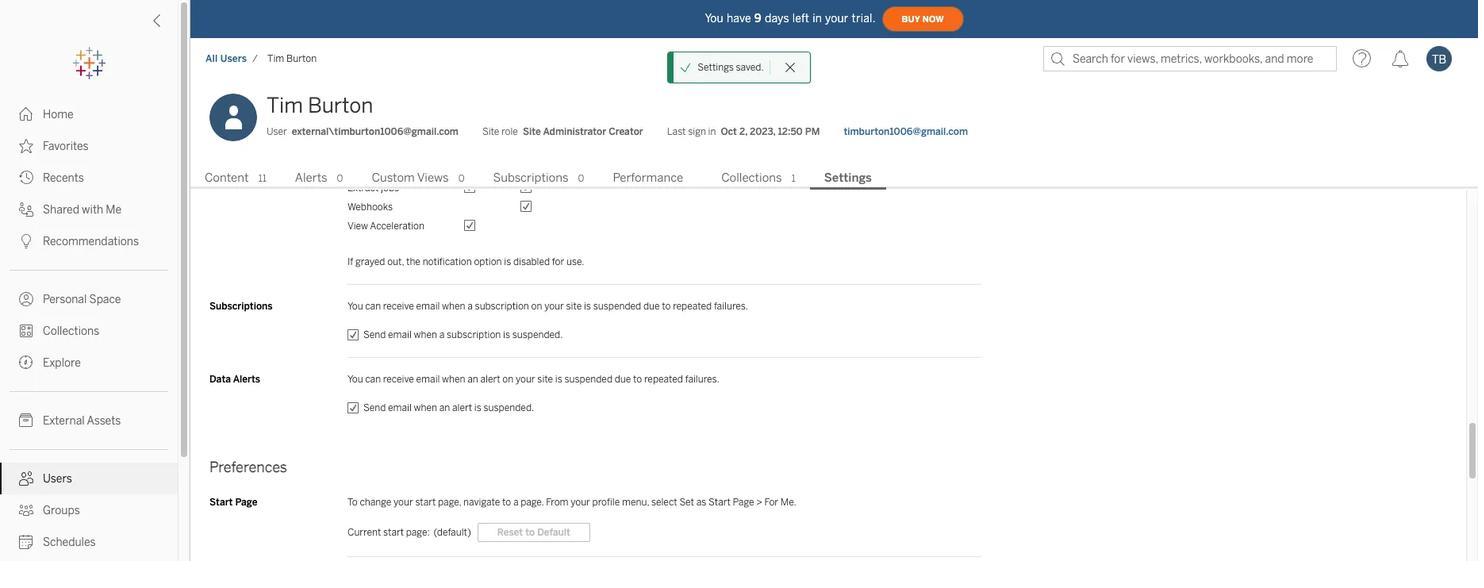 Task type: describe. For each thing, give the bounding box(es) containing it.
sign
[[688, 126, 706, 137]]

current start page: (default)
[[348, 527, 473, 538]]

to inside 'reset to default' button
[[526, 527, 535, 538]]

0 vertical spatial tim
[[268, 53, 284, 64]]

due for send email when an alert is suspended.
[[615, 374, 631, 385]]

pm
[[805, 126, 820, 137]]

for
[[765, 497, 779, 508]]

2 site from the left
[[523, 126, 541, 137]]

trial.
[[852, 12, 876, 25]]

your down for
[[545, 301, 564, 312]]

favorites
[[43, 140, 89, 153]]

user external\timburton1006@gmail.com
[[267, 126, 459, 137]]

0 for subscriptions
[[578, 173, 585, 184]]

shared
[[43, 203, 79, 217]]

by text only_f5he34f image for collections
[[19, 324, 33, 338]]

favorites link
[[0, 130, 178, 162]]

suspended. for subscription
[[513, 329, 563, 340]]

administrator
[[543, 126, 607, 137]]

tim burton inside main content
[[267, 93, 373, 118]]

me
[[106, 203, 122, 217]]

settings saved. alert
[[698, 60, 764, 75]]

collections inside "sub-spaces" tab list
[[722, 171, 782, 185]]

tim inside main content
[[267, 93, 303, 118]]

profile
[[593, 497, 620, 508]]

0 for custom views
[[459, 173, 465, 184]]

jobs
[[381, 182, 399, 193]]

1 vertical spatial subscription
[[447, 329, 501, 340]]

external\timburton1006@gmail.com
[[292, 126, 459, 137]]

have
[[727, 12, 752, 25]]

your down you can receive email when a subscription on your site is suspended due to repeated failures.
[[516, 374, 535, 385]]

by text only_f5he34f image for shared with me
[[19, 202, 33, 217]]

1 vertical spatial start
[[383, 527, 404, 538]]

can for send email when a subscription is suspended.
[[365, 301, 381, 312]]

as
[[697, 497, 707, 508]]

settings saved.
[[698, 62, 764, 73]]

11
[[258, 173, 267, 184]]

shared with me link
[[0, 194, 178, 225]]

send for send email when a subscription is suspended.
[[364, 329, 386, 340]]

left
[[793, 12, 810, 25]]

send for send email when an alert is suspended.
[[364, 402, 386, 413]]

by text only_f5he34f image for favorites
[[19, 139, 33, 153]]

grayed
[[356, 256, 385, 267]]

menu,
[[622, 497, 650, 508]]

2,
[[740, 126, 748, 137]]

by text only_f5he34f image for home
[[19, 107, 33, 121]]

burton inside main content
[[308, 93, 373, 118]]

me.
[[781, 497, 797, 508]]

role
[[502, 126, 518, 137]]

custom views
[[372, 171, 449, 185]]

views
[[417, 171, 449, 185]]

reset to default
[[498, 527, 571, 538]]

site for send email when a subscription is suspended.
[[566, 301, 582, 312]]

last
[[667, 126, 686, 137]]

out,
[[387, 256, 404, 267]]

you can receive email when an alert on your site is suspended due to repeated failures.
[[348, 374, 720, 385]]

you have 9 days left in your trial.
[[705, 12, 876, 25]]

0 for alerts
[[337, 173, 343, 184]]

data
[[210, 374, 231, 385]]

if
[[348, 256, 354, 267]]

1 vertical spatial alert
[[452, 402, 472, 413]]

creator
[[609, 126, 644, 137]]

by text only_f5he34f image for groups
[[19, 503, 33, 518]]

you can receive email when a subscription on your site is suspended due to repeated failures.
[[348, 301, 748, 312]]

send email when a subscription is suspended.
[[364, 329, 563, 340]]

groups link
[[0, 495, 178, 526]]

1 site from the left
[[483, 126, 500, 137]]

can for send email when an alert is suspended.
[[365, 374, 381, 385]]

notification center image
[[1392, 47, 1411, 71]]

explore
[[43, 356, 81, 370]]

repeated for you can receive email when an alert on your site is suspended due to repeated failures.
[[645, 374, 683, 385]]

groups
[[43, 504, 80, 518]]

navigate
[[464, 497, 500, 508]]

use.
[[567, 256, 585, 267]]

reset
[[498, 527, 523, 538]]

external assets link
[[0, 405, 178, 437]]

your left trial.
[[826, 12, 849, 25]]

site role site administrator creator
[[483, 126, 644, 137]]

notification
[[423, 256, 472, 267]]

last sign in oct 2, 2023, 12:50 pm
[[667, 126, 820, 137]]

your right change on the left bottom
[[394, 497, 413, 508]]

subscriptions inside "sub-spaces" tab list
[[493, 171, 569, 185]]

help menu image
[[1353, 46, 1372, 70]]

Search for views, metrics, workbooks, and more text field
[[1044, 46, 1338, 71]]

2 page from the left
[[733, 497, 754, 508]]

collections inside collections link
[[43, 325, 99, 338]]

site for send email when an alert is suspended.
[[538, 374, 553, 385]]

buy now button
[[882, 6, 964, 32]]

external assets
[[43, 414, 121, 428]]

1 vertical spatial subscriptions
[[210, 301, 273, 312]]

disabled
[[514, 256, 550, 267]]

page,
[[438, 497, 461, 508]]

view acceleration
[[348, 220, 425, 232]]

sub-spaces tab list
[[191, 169, 1479, 190]]

you for you can receive email when a subscription on your site is suspended due to repeated failures.
[[348, 301, 363, 312]]

receive for send email when an alert is suspended.
[[383, 374, 414, 385]]

navigation panel element
[[0, 48, 178, 561]]

assets
[[87, 414, 121, 428]]

0 vertical spatial an
[[468, 374, 479, 385]]

success image
[[681, 62, 692, 73]]

0 vertical spatial start
[[415, 497, 436, 508]]

page.
[[521, 497, 544, 508]]

0 horizontal spatial an
[[440, 402, 450, 413]]

option
[[474, 256, 502, 267]]

content
[[205, 171, 249, 185]]

all
[[206, 53, 218, 64]]

/
[[253, 53, 258, 64]]

0 vertical spatial alert
[[481, 374, 501, 385]]

by text only_f5he34f image for recommendations
[[19, 234, 33, 248]]

personal
[[43, 293, 87, 306]]

schedules
[[43, 536, 96, 549]]

1 start from the left
[[210, 497, 233, 508]]

reset to default button
[[478, 523, 590, 542]]



Task type: locate. For each thing, give the bounding box(es) containing it.
1 vertical spatial you
[[348, 301, 363, 312]]

custom
[[372, 171, 415, 185]]

9
[[755, 12, 762, 25]]

settings for settings
[[825, 171, 872, 185]]

alert
[[481, 374, 501, 385], [452, 402, 472, 413]]

failures. for you can receive email when an alert on your site is suspended due to repeated failures.
[[686, 374, 720, 385]]

the
[[406, 256, 421, 267]]

0 horizontal spatial subscriptions
[[210, 301, 273, 312]]

2 vertical spatial by text only_f5he34f image
[[19, 535, 33, 549]]

an up send email when an alert is suspended.
[[468, 374, 479, 385]]

1 vertical spatial tim
[[267, 93, 303, 118]]

suspended for send email when a subscription is suspended.
[[593, 301, 642, 312]]

settings
[[698, 62, 734, 73], [825, 171, 872, 185]]

tim burton up user external\timburton1006@gmail.com
[[267, 93, 373, 118]]

by text only_f5he34f image inside recommendations link
[[19, 234, 33, 248]]

1 horizontal spatial in
[[813, 12, 822, 25]]

recommendations link
[[0, 225, 178, 257]]

by text only_f5he34f image for external assets
[[19, 414, 33, 428]]

0 horizontal spatial due
[[615, 374, 631, 385]]

by text only_f5he34f image inside recents "link"
[[19, 171, 33, 185]]

settings for settings saved.
[[698, 62, 734, 73]]

by text only_f5he34f image left schedules
[[19, 535, 33, 549]]

your right from
[[571, 497, 590, 508]]

extract jobs
[[348, 182, 399, 193]]

explore link
[[0, 347, 178, 379]]

1 horizontal spatial site
[[566, 301, 582, 312]]

default
[[538, 527, 571, 538]]

start
[[415, 497, 436, 508], [383, 527, 404, 538]]

failures. for you can receive email when a subscription on your site is suspended due to repeated failures.
[[714, 301, 748, 312]]

2 by text only_f5he34f image from the top
[[19, 139, 33, 153]]

on for alert
[[503, 374, 514, 385]]

1 horizontal spatial 0
[[459, 173, 465, 184]]

external
[[43, 414, 85, 428]]

recommendations
[[43, 235, 139, 248]]

by text only_f5he34f image inside shared with me link
[[19, 202, 33, 217]]

0 vertical spatial send
[[364, 329, 386, 340]]

now
[[923, 14, 944, 24]]

by text only_f5he34f image inside personal space 'link'
[[19, 292, 33, 306]]

1 horizontal spatial start
[[415, 497, 436, 508]]

by text only_f5he34f image inside 'explore' link
[[19, 356, 33, 370]]

start left page,
[[415, 497, 436, 508]]

by text only_f5he34f image inside users link
[[19, 472, 33, 486]]

data alerts
[[210, 374, 260, 385]]

current
[[348, 527, 381, 538]]

main navigation. press the up and down arrow keys to access links. element
[[0, 98, 178, 561]]

users link
[[0, 463, 178, 495]]

0 horizontal spatial on
[[503, 374, 514, 385]]

1 vertical spatial in
[[709, 126, 716, 137]]

1 0 from the left
[[337, 173, 343, 184]]

1 horizontal spatial alerts
[[295, 171, 327, 185]]

an
[[468, 374, 479, 385], [440, 402, 450, 413]]

a
[[468, 301, 473, 312], [440, 329, 445, 340], [514, 497, 519, 508]]

0 horizontal spatial settings
[[698, 62, 734, 73]]

send
[[364, 329, 386, 340], [364, 402, 386, 413]]

3 by text only_f5he34f image from the top
[[19, 535, 33, 549]]

repeated
[[673, 301, 712, 312], [645, 374, 683, 385]]

0 horizontal spatial site
[[483, 126, 500, 137]]

1 horizontal spatial on
[[531, 301, 543, 312]]

1 vertical spatial send
[[364, 402, 386, 413]]

due
[[644, 301, 660, 312], [615, 374, 631, 385]]

0 horizontal spatial alert
[[452, 402, 472, 413]]

in right sign
[[709, 126, 716, 137]]

oct
[[721, 126, 737, 137]]

0 horizontal spatial users
[[43, 472, 72, 486]]

timburton1006@gmail.com link
[[844, 125, 968, 139]]

by text only_f5he34f image inside home link
[[19, 107, 33, 121]]

by text only_f5he34f image for users
[[19, 472, 33, 486]]

1 vertical spatial suspended.
[[484, 402, 534, 413]]

subscription down the option
[[475, 301, 529, 312]]

9 by text only_f5he34f image from the top
[[19, 472, 33, 486]]

saved.
[[736, 62, 764, 73]]

by text only_f5he34f image left groups
[[19, 503, 33, 518]]

0
[[337, 173, 343, 184], [459, 173, 465, 184], [578, 173, 585, 184]]

1 vertical spatial settings
[[825, 171, 872, 185]]

settings right success image
[[698, 62, 734, 73]]

alerts inside "sub-spaces" tab list
[[295, 171, 327, 185]]

tim burton right '/'
[[268, 53, 317, 64]]

due for send email when a subscription is suspended.
[[644, 301, 660, 312]]

tim right '/'
[[268, 53, 284, 64]]

page:
[[406, 527, 430, 538]]

0 vertical spatial site
[[566, 301, 582, 312]]

failures.
[[714, 301, 748, 312], [686, 374, 720, 385]]

suspended. down you can receive email when an alert on your site is suspended due to repeated failures.
[[484, 402, 534, 413]]

0 vertical spatial alerts
[[295, 171, 327, 185]]

all users /
[[206, 53, 258, 64]]

by text only_f5he34f image
[[19, 107, 33, 121], [19, 139, 33, 153], [19, 171, 33, 185], [19, 202, 33, 217], [19, 292, 33, 306], [19, 324, 33, 338], [19, 356, 33, 370], [19, 414, 33, 428], [19, 472, 33, 486]]

8 by text only_f5he34f image from the top
[[19, 414, 33, 428]]

timburton1006@gmail.com
[[844, 126, 968, 137]]

extract
[[348, 182, 379, 193]]

(default)
[[434, 527, 471, 538]]

1 horizontal spatial a
[[468, 301, 473, 312]]

suspended for send email when an alert is suspended.
[[565, 374, 613, 385]]

email
[[416, 301, 440, 312], [388, 329, 412, 340], [416, 374, 440, 385], [388, 402, 412, 413]]

1 by text only_f5he34f image from the top
[[19, 234, 33, 248]]

home link
[[0, 98, 178, 130]]

0 vertical spatial you
[[705, 12, 724, 25]]

0 vertical spatial failures.
[[714, 301, 748, 312]]

site right role
[[523, 126, 541, 137]]

suspended.
[[513, 329, 563, 340], [484, 402, 534, 413]]

recents
[[43, 171, 84, 185]]

0 vertical spatial can
[[365, 301, 381, 312]]

1 page from the left
[[235, 497, 258, 508]]

0 left extract
[[337, 173, 343, 184]]

0 vertical spatial users
[[220, 53, 247, 64]]

start down preferences at the bottom of page
[[210, 497, 233, 508]]

1 vertical spatial burton
[[308, 93, 373, 118]]

alerts right data
[[233, 374, 260, 385]]

personal space
[[43, 293, 121, 306]]

burton up user external\timburton1006@gmail.com
[[308, 93, 373, 118]]

0 vertical spatial a
[[468, 301, 473, 312]]

alert up send email when an alert is suspended.
[[481, 374, 501, 385]]

1 vertical spatial receive
[[383, 374, 414, 385]]

1 receive from the top
[[383, 301, 414, 312]]

0 vertical spatial by text only_f5he34f image
[[19, 234, 33, 248]]

1 horizontal spatial users
[[220, 53, 247, 64]]

settings inside alert
[[698, 62, 734, 73]]

5 by text only_f5he34f image from the top
[[19, 292, 33, 306]]

page
[[235, 497, 258, 508], [733, 497, 754, 508]]

page left >
[[733, 497, 754, 508]]

6 by text only_f5he34f image from the top
[[19, 324, 33, 338]]

on down disabled
[[531, 301, 543, 312]]

with
[[82, 203, 103, 217]]

by text only_f5he34f image inside schedules link
[[19, 535, 33, 549]]

start right as
[[709, 497, 731, 508]]

days
[[765, 12, 790, 25]]

2 send from the top
[[364, 402, 386, 413]]

1
[[792, 173, 796, 184]]

tim burton
[[268, 53, 317, 64], [267, 93, 373, 118]]

alerts right 11
[[295, 171, 327, 185]]

0 horizontal spatial a
[[440, 329, 445, 340]]

receive for send email when a subscription is suspended.
[[383, 301, 414, 312]]

settings inside "sub-spaces" tab list
[[825, 171, 872, 185]]

to change your start page, navigate to a page. from your profile menu, select set as start page > for me.
[[348, 497, 797, 508]]

0 vertical spatial tim burton
[[268, 53, 317, 64]]

2 can from the top
[[365, 374, 381, 385]]

to
[[348, 497, 358, 508]]

4 by text only_f5he34f image from the top
[[19, 202, 33, 217]]

acceleration
[[370, 220, 425, 232]]

site
[[566, 301, 582, 312], [538, 374, 553, 385]]

view
[[348, 220, 368, 232]]

site left role
[[483, 126, 500, 137]]

a left page.
[[514, 497, 519, 508]]

0 horizontal spatial 0
[[337, 173, 343, 184]]

1 vertical spatial users
[[43, 472, 72, 486]]

1 vertical spatial suspended
[[565, 374, 613, 385]]

1 vertical spatial repeated
[[645, 374, 683, 385]]

users inside users link
[[43, 472, 72, 486]]

1 horizontal spatial an
[[468, 374, 479, 385]]

if grayed out, the notification option is disabled for use.
[[348, 256, 585, 267]]

1 vertical spatial tim burton
[[267, 93, 373, 118]]

in right left at the right top of the page
[[813, 12, 822, 25]]

suspended. for alert
[[484, 402, 534, 413]]

set
[[680, 497, 695, 508]]

1 horizontal spatial page
[[733, 497, 754, 508]]

0 horizontal spatial alerts
[[233, 374, 260, 385]]

0 vertical spatial receive
[[383, 301, 414, 312]]

1 can from the top
[[365, 301, 381, 312]]

site
[[483, 126, 500, 137], [523, 126, 541, 137]]

suspended. down you can receive email when a subscription on your site is suspended due to repeated failures.
[[513, 329, 563, 340]]

3 0 from the left
[[578, 173, 585, 184]]

0 vertical spatial suspended.
[[513, 329, 563, 340]]

1 vertical spatial a
[[440, 329, 445, 340]]

personal space link
[[0, 283, 178, 315]]

1 vertical spatial due
[[615, 374, 631, 385]]

a down notification
[[440, 329, 445, 340]]

tim
[[268, 53, 284, 64], [267, 93, 303, 118]]

schedules link
[[0, 526, 178, 558]]

tim burton element
[[263, 53, 322, 64]]

subscription down if grayed out, the notification option is disabled for use.
[[447, 329, 501, 340]]

0 horizontal spatial site
[[538, 374, 553, 385]]

1 horizontal spatial start
[[709, 497, 731, 508]]

by text only_f5he34f image for personal space
[[19, 292, 33, 306]]

1 horizontal spatial settings
[[825, 171, 872, 185]]

preferences
[[210, 459, 287, 476]]

you for you have 9 days left in your trial.
[[705, 12, 724, 25]]

start page
[[210, 497, 258, 508]]

2 horizontal spatial a
[[514, 497, 519, 508]]

by text only_f5he34f image left recommendations
[[19, 234, 33, 248]]

all users link
[[205, 52, 248, 65]]

0 down administrator
[[578, 173, 585, 184]]

by text only_f5he34f image for explore
[[19, 356, 33, 370]]

a up send email when a subscription is suspended.
[[468, 301, 473, 312]]

2 receive from the top
[[383, 374, 414, 385]]

select
[[652, 497, 678, 508]]

by text only_f5he34f image
[[19, 234, 33, 248], [19, 503, 33, 518], [19, 535, 33, 549]]

in
[[813, 12, 822, 25], [709, 126, 716, 137]]

1 horizontal spatial due
[[644, 301, 660, 312]]

collections down personal
[[43, 325, 99, 338]]

user
[[267, 126, 287, 137]]

on for subscription
[[531, 301, 543, 312]]

by text only_f5he34f image for schedules
[[19, 535, 33, 549]]

0 horizontal spatial in
[[709, 126, 716, 137]]

1 vertical spatial site
[[538, 374, 553, 385]]

collections link
[[0, 315, 178, 347]]

0 vertical spatial suspended
[[593, 301, 642, 312]]

when
[[442, 301, 466, 312], [414, 329, 437, 340], [442, 374, 466, 385], [414, 402, 437, 413]]

1 vertical spatial alerts
[[233, 374, 260, 385]]

repeated for you can receive email when a subscription on your site is suspended due to repeated failures.
[[673, 301, 712, 312]]

2 start from the left
[[709, 497, 731, 508]]

alert down send email when a subscription is suspended.
[[452, 402, 472, 413]]

1 vertical spatial an
[[440, 402, 450, 413]]

3 by text only_f5he34f image from the top
[[19, 171, 33, 185]]

receive down out,
[[383, 301, 414, 312]]

settings right 1
[[825, 171, 872, 185]]

site down use.
[[566, 301, 582, 312]]

0 vertical spatial collections
[[722, 171, 782, 185]]

burton right '/'
[[287, 53, 317, 64]]

send email when an alert is suspended.
[[364, 402, 534, 413]]

0 vertical spatial on
[[531, 301, 543, 312]]

0 vertical spatial settings
[[698, 62, 734, 73]]

subscriptions up data alerts at the left
[[210, 301, 273, 312]]

1 vertical spatial can
[[365, 374, 381, 385]]

0 vertical spatial subscriptions
[[493, 171, 569, 185]]

1 horizontal spatial site
[[523, 126, 541, 137]]

1 vertical spatial collections
[[43, 325, 99, 338]]

12:50
[[778, 126, 803, 137]]

by text only_f5he34f image inside 'groups' 'link'
[[19, 503, 33, 518]]

0 horizontal spatial page
[[235, 497, 258, 508]]

you for you can receive email when an alert on your site is suspended due to repeated failures.
[[348, 374, 363, 385]]

0 vertical spatial repeated
[[673, 301, 712, 312]]

2 vertical spatial you
[[348, 374, 363, 385]]

users left '/'
[[220, 53, 247, 64]]

1 vertical spatial by text only_f5he34f image
[[19, 503, 33, 518]]

subscriptions down role
[[493, 171, 569, 185]]

to
[[662, 301, 671, 312], [633, 374, 642, 385], [502, 497, 511, 508], [526, 527, 535, 538]]

start left page:
[[383, 527, 404, 538]]

by text only_f5he34f image inside collections link
[[19, 324, 33, 338]]

0 horizontal spatial start
[[210, 497, 233, 508]]

can
[[365, 301, 381, 312], [365, 374, 381, 385]]

buy
[[902, 14, 921, 24]]

1 vertical spatial on
[[503, 374, 514, 385]]

in inside tim burton main content
[[709, 126, 716, 137]]

collections left 1
[[722, 171, 782, 185]]

0 vertical spatial burton
[[287, 53, 317, 64]]

your
[[826, 12, 849, 25], [545, 301, 564, 312], [516, 374, 535, 385], [394, 497, 413, 508], [571, 497, 590, 508]]

7 by text only_f5he34f image from the top
[[19, 356, 33, 370]]

by text only_f5he34f image inside external assets link
[[19, 414, 33, 428]]

1 horizontal spatial subscriptions
[[493, 171, 569, 185]]

subscription
[[475, 301, 529, 312], [447, 329, 501, 340]]

receive up send email when an alert is suspended.
[[383, 374, 414, 385]]

1 by text only_f5he34f image from the top
[[19, 107, 33, 121]]

1 horizontal spatial alert
[[481, 374, 501, 385]]

by text only_f5he34f image inside favorites link
[[19, 139, 33, 153]]

0 vertical spatial due
[[644, 301, 660, 312]]

an down send email when a subscription is suspended.
[[440, 402, 450, 413]]

2 by text only_f5he34f image from the top
[[19, 503, 33, 518]]

site down you can receive email when a subscription on your site is suspended due to repeated failures.
[[538, 374, 553, 385]]

by text only_f5he34f image for recents
[[19, 171, 33, 185]]

users up groups
[[43, 472, 72, 486]]

tim burton main content
[[191, 0, 1479, 561]]

>
[[757, 497, 763, 508]]

0 vertical spatial subscription
[[475, 301, 529, 312]]

page down preferences at the bottom of page
[[235, 497, 258, 508]]

tim up user on the left top of the page
[[267, 93, 303, 118]]

1 vertical spatial failures.
[[686, 374, 720, 385]]

on down send email when a subscription is suspended.
[[503, 374, 514, 385]]

2 vertical spatial a
[[514, 497, 519, 508]]

0 horizontal spatial start
[[383, 527, 404, 538]]

recents link
[[0, 162, 178, 194]]

1 horizontal spatial collections
[[722, 171, 782, 185]]

2 0 from the left
[[459, 173, 465, 184]]

2 horizontal spatial 0
[[578, 173, 585, 184]]

0 right views
[[459, 173, 465, 184]]

performance
[[613, 171, 684, 185]]

0 horizontal spatial collections
[[43, 325, 99, 338]]

alerts
[[295, 171, 327, 185], [233, 374, 260, 385]]

0 vertical spatial in
[[813, 12, 822, 25]]

change
[[360, 497, 392, 508]]

1 send from the top
[[364, 329, 386, 340]]



Task type: vqa. For each thing, say whether or not it's contained in the screenshot.
2023,
yes



